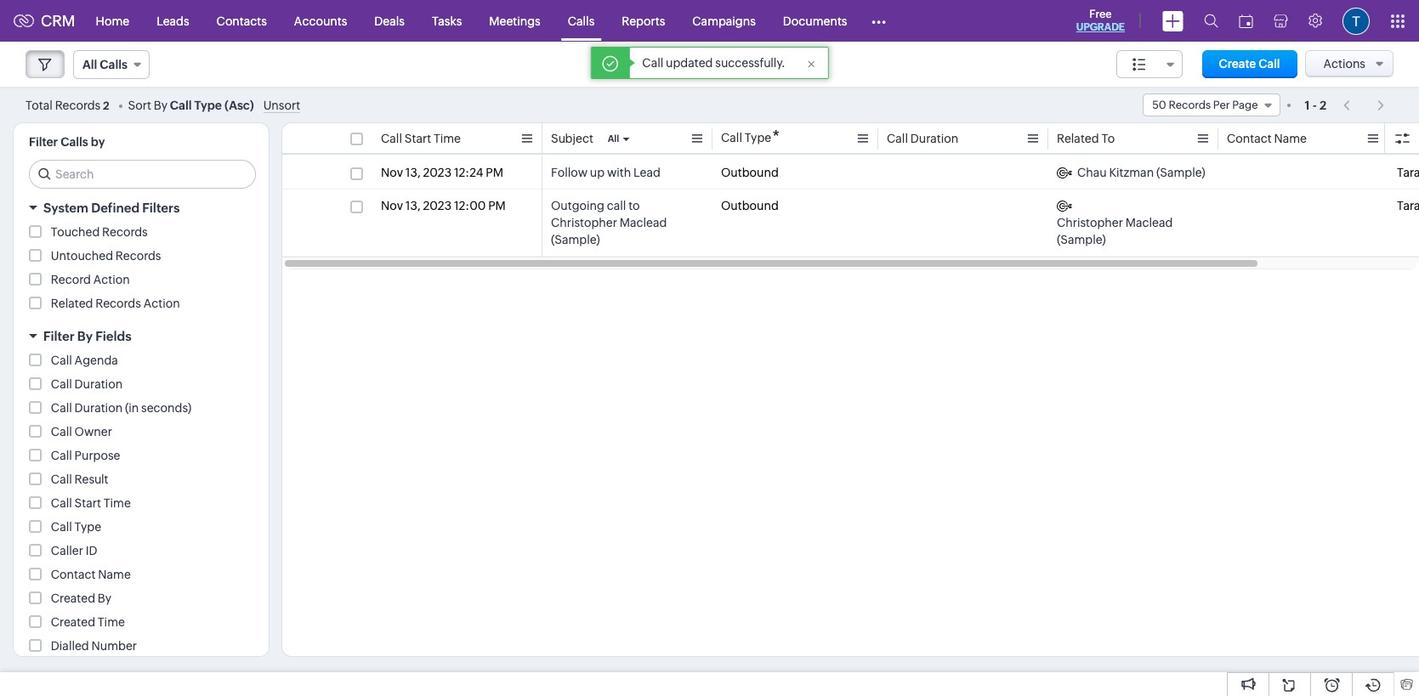 Task type: locate. For each thing, give the bounding box(es) containing it.
1 maclead from the left
[[620, 216, 667, 230]]

record action
[[51, 273, 130, 287]]

0 horizontal spatial 2
[[103, 99, 109, 112]]

start down result
[[74, 497, 101, 510]]

christopher down "chau"
[[1057, 216, 1123, 230]]

duration
[[911, 132, 959, 145], [74, 378, 123, 391], [74, 401, 123, 415]]

2 nov from the top
[[381, 199, 403, 213]]

records for total
[[55, 98, 101, 112]]

contacts
[[217, 14, 267, 28]]

1 horizontal spatial start
[[405, 132, 431, 145]]

(in
[[125, 401, 139, 415]]

0 vertical spatial contact name
[[1227, 132, 1307, 145]]

1 vertical spatial action
[[143, 297, 180, 310]]

search element
[[1194, 0, 1229, 42]]

0 vertical spatial created
[[51, 592, 95, 605]]

1 vertical spatial tara
[[1397, 199, 1419, 213]]

crm
[[41, 12, 75, 30]]

unsort
[[263, 98, 300, 112]]

(sample) right kitzman
[[1156, 166, 1206, 179]]

0 vertical spatial contact
[[1227, 132, 1272, 145]]

pm
[[486, 166, 503, 179], [488, 199, 506, 213]]

1 horizontal spatial action
[[143, 297, 180, 310]]

1 vertical spatial outbound
[[721, 199, 779, 213]]

1 horizontal spatial by
[[98, 592, 111, 605]]

records for related
[[95, 297, 141, 310]]

size image
[[1132, 57, 1146, 72]]

dialled
[[51, 639, 89, 653]]

1 horizontal spatial calls
[[100, 58, 127, 71]]

1 created from the top
[[51, 592, 95, 605]]

1 horizontal spatial call duration
[[887, 132, 959, 145]]

2 2023 from the top
[[423, 199, 452, 213]]

action
[[93, 273, 130, 287], [143, 297, 180, 310]]

2023 left 12:24
[[423, 166, 452, 179]]

50 records per page
[[1152, 99, 1258, 111]]

christopher maclead (sample)
[[1057, 216, 1173, 247]]

0 horizontal spatial action
[[93, 273, 130, 287]]

chau kitzman (sample) link
[[1057, 164, 1206, 181]]

1 2023 from the top
[[423, 166, 452, 179]]

nov down 'nov 13, 2023 12:24 pm'
[[381, 199, 403, 213]]

pm right 12:24
[[486, 166, 503, 179]]

0 horizontal spatial christopher
[[551, 216, 617, 230]]

outgoing call to christopher maclead (sample)
[[551, 199, 667, 247]]

sort by call type (asc)
[[128, 98, 254, 112]]

2 tara from the top
[[1397, 199, 1419, 213]]

records right 50
[[1169, 99, 1211, 111]]

1 vertical spatial pm
[[488, 199, 506, 213]]

nov 13, 2023 12:00 pm
[[381, 199, 506, 213]]

0 vertical spatial call duration
[[887, 132, 959, 145]]

calls left reports
[[568, 14, 595, 28]]

(sample) down "chau"
[[1057, 233, 1106, 247]]

1 13, from the top
[[405, 166, 421, 179]]

touched
[[51, 225, 100, 239]]

christopher down outgoing at the top left of the page
[[551, 216, 617, 230]]

created for created by
[[51, 592, 95, 605]]

type left *
[[745, 131, 771, 145]]

contact down caller id
[[51, 568, 96, 582]]

up
[[590, 166, 605, 179]]

2 right -
[[1320, 98, 1327, 112]]

0 vertical spatial nov
[[381, 166, 403, 179]]

1 horizontal spatial maclead
[[1126, 216, 1173, 230]]

maclead down chau kitzman (sample)
[[1126, 216, 1173, 230]]

filter by fields
[[43, 329, 131, 344]]

fields
[[95, 329, 131, 344]]

1 vertical spatial by
[[77, 329, 93, 344]]

chau kitzman (sample)
[[1077, 166, 1206, 179]]

created by
[[51, 592, 111, 605]]

None field
[[1116, 50, 1183, 78]]

campaigns link
[[679, 0, 769, 41]]

related down record
[[51, 297, 93, 310]]

all up total records 2
[[82, 58, 97, 71]]

2 horizontal spatial type
[[745, 131, 771, 145]]

0 vertical spatial pm
[[486, 166, 503, 179]]

name up created by
[[98, 568, 131, 582]]

nov up the nov 13, 2023 12:00 pm
[[381, 166, 403, 179]]

2 maclead from the left
[[1126, 216, 1173, 230]]

2 for 1 - 2
[[1320, 98, 1327, 112]]

meetings link
[[476, 0, 554, 41]]

2 vertical spatial by
[[98, 592, 111, 605]]

defined
[[91, 201, 140, 215]]

13, down 'nov 13, 2023 12:24 pm'
[[405, 199, 421, 213]]

1 horizontal spatial 2
[[1320, 98, 1327, 112]]

records up filter calls by
[[55, 98, 101, 112]]

2 vertical spatial calls
[[61, 135, 88, 149]]

to
[[629, 199, 640, 213]]

1 horizontal spatial contact name
[[1227, 132, 1307, 145]]

records inside 'field'
[[1169, 99, 1211, 111]]

calls left by
[[61, 135, 88, 149]]

0 vertical spatial calls
[[568, 14, 595, 28]]

by
[[154, 98, 168, 112], [77, 329, 93, 344], [98, 592, 111, 605]]

profile element
[[1333, 0, 1380, 41]]

number
[[91, 639, 137, 653]]

related
[[1057, 132, 1099, 145], [51, 297, 93, 310]]

filter inside dropdown button
[[43, 329, 74, 344]]

1 vertical spatial related
[[51, 297, 93, 310]]

2 vertical spatial type
[[74, 520, 101, 534]]

0 horizontal spatial call duration
[[51, 378, 123, 391]]

1 outbound from the top
[[721, 166, 779, 179]]

records down defined
[[102, 225, 148, 239]]

pm for nov 13, 2023 12:00 pm
[[488, 199, 506, 213]]

1 vertical spatial start
[[74, 497, 101, 510]]

maclead
[[620, 216, 667, 230], [1126, 216, 1173, 230]]

call duration
[[887, 132, 959, 145], [51, 378, 123, 391]]

start up 'nov 13, 2023 12:24 pm'
[[405, 132, 431, 145]]

navigation
[[1335, 93, 1394, 117]]

start
[[405, 132, 431, 145], [74, 497, 101, 510]]

0 horizontal spatial name
[[98, 568, 131, 582]]

created up dialled
[[51, 616, 95, 629]]

0 vertical spatial duration
[[911, 132, 959, 145]]

1 nov from the top
[[381, 166, 403, 179]]

tara
[[1397, 166, 1419, 179], [1397, 199, 1419, 213]]

by up created time
[[98, 592, 111, 605]]

call inside create call button
[[1259, 57, 1280, 71]]

time down result
[[104, 497, 131, 510]]

0 vertical spatial by
[[154, 98, 168, 112]]

0 vertical spatial call start time
[[381, 132, 461, 145]]

pm right 12:00
[[488, 199, 506, 213]]

(sample) down outgoing at the top left of the page
[[551, 233, 600, 247]]

call start time up 'nov 13, 2023 12:24 pm'
[[381, 132, 461, 145]]

Other Modules field
[[861, 7, 898, 34]]

0 horizontal spatial (sample)
[[551, 233, 600, 247]]

contact name down id at the bottom left of the page
[[51, 568, 131, 582]]

Search text field
[[30, 161, 255, 188]]

outbound
[[721, 166, 779, 179], [721, 199, 779, 213]]

records
[[55, 98, 101, 112], [1169, 99, 1211, 111], [102, 225, 148, 239], [116, 249, 161, 263], [95, 297, 141, 310]]

1 vertical spatial filter
[[43, 329, 74, 344]]

related left the "to"
[[1057, 132, 1099, 145]]

contact name down page
[[1227, 132, 1307, 145]]

calls down home "link"
[[100, 58, 127, 71]]

by up call agenda
[[77, 329, 93, 344]]

0 vertical spatial all
[[82, 58, 97, 71]]

0 vertical spatial outbound
[[721, 166, 779, 179]]

nov
[[381, 166, 403, 179], [381, 199, 403, 213]]

contacts link
[[203, 0, 280, 41]]

upgrade
[[1076, 21, 1125, 33]]

2 for total records 2
[[103, 99, 109, 112]]

2 horizontal spatial (sample)
[[1156, 166, 1206, 179]]

all
[[82, 58, 97, 71], [608, 134, 619, 144]]

2 christopher from the left
[[1057, 216, 1123, 230]]

christopher inside christopher maclead (sample)
[[1057, 216, 1123, 230]]

touched records
[[51, 225, 148, 239]]

call start time
[[381, 132, 461, 145], [51, 497, 131, 510]]

50
[[1152, 99, 1167, 111]]

filter up call agenda
[[43, 329, 74, 344]]

1 vertical spatial contact
[[51, 568, 96, 582]]

agenda
[[74, 354, 118, 367]]

time
[[434, 132, 461, 145], [104, 497, 131, 510], [98, 616, 125, 629]]

1 horizontal spatial related
[[1057, 132, 1099, 145]]

1 horizontal spatial name
[[1274, 132, 1307, 145]]

name
[[1274, 132, 1307, 145], [98, 568, 131, 582]]

0 horizontal spatial all
[[82, 58, 97, 71]]

home link
[[82, 0, 143, 41]]

records for 50
[[1169, 99, 1211, 111]]

records up fields
[[95, 297, 141, 310]]

call start time down result
[[51, 497, 131, 510]]

0 horizontal spatial contact name
[[51, 568, 131, 582]]

1 vertical spatial 13,
[[405, 199, 421, 213]]

maclead inside outgoing call to christopher maclead (sample)
[[620, 216, 667, 230]]

(sample) inside christopher maclead (sample)
[[1057, 233, 1106, 247]]

type inside "call type *"
[[745, 131, 771, 145]]

all inside field
[[82, 58, 97, 71]]

2 horizontal spatial calls
[[568, 14, 595, 28]]

1 vertical spatial nov
[[381, 199, 403, 213]]

0 horizontal spatial by
[[77, 329, 93, 344]]

call inside "call type *"
[[721, 131, 742, 145]]

free
[[1090, 8, 1112, 20]]

2 inside total records 2
[[103, 99, 109, 112]]

created up created time
[[51, 592, 95, 605]]

0 horizontal spatial maclead
[[620, 216, 667, 230]]

call type *
[[721, 127, 780, 146]]

2023 left 12:00
[[423, 199, 452, 213]]

call
[[642, 56, 663, 70], [1259, 57, 1280, 71], [170, 98, 192, 112], [721, 131, 742, 145], [381, 132, 402, 145], [887, 132, 908, 145], [1397, 132, 1418, 145], [51, 354, 72, 367], [51, 378, 72, 391], [51, 401, 72, 415], [51, 425, 72, 439], [51, 449, 72, 463], [51, 473, 72, 486], [51, 497, 72, 510], [51, 520, 72, 534]]

all up with
[[608, 134, 619, 144]]

time up 'nov 13, 2023 12:24 pm'
[[434, 132, 461, 145]]

0 horizontal spatial related
[[51, 297, 93, 310]]

1 horizontal spatial christopher
[[1057, 216, 1123, 230]]

1 vertical spatial name
[[98, 568, 131, 582]]

1 vertical spatial calls
[[100, 58, 127, 71]]

by inside filter by fields dropdown button
[[77, 329, 93, 344]]

1 vertical spatial created
[[51, 616, 95, 629]]

action up filter by fields dropdown button
[[143, 297, 180, 310]]

nov for nov 13, 2023 12:24 pm
[[381, 166, 403, 179]]

caller
[[51, 544, 83, 558]]

0 horizontal spatial call start time
[[51, 497, 131, 510]]

contact
[[1227, 132, 1272, 145], [51, 568, 96, 582]]

filter down the total
[[29, 135, 58, 149]]

contact name
[[1227, 132, 1307, 145], [51, 568, 131, 582]]

deals
[[374, 14, 405, 28]]

2 left sort
[[103, 99, 109, 112]]

1 tara from the top
[[1397, 166, 1419, 179]]

1 horizontal spatial call start time
[[381, 132, 461, 145]]

(sample) for christopher maclead (sample)
[[1057, 233, 1106, 247]]

call result
[[51, 473, 108, 486]]

1 horizontal spatial contact
[[1227, 132, 1272, 145]]

records down "touched records"
[[116, 249, 161, 263]]

1 vertical spatial 2023
[[423, 199, 452, 213]]

by for call
[[154, 98, 168, 112]]

type up id at the bottom left of the page
[[74, 520, 101, 534]]

type left the (asc)
[[194, 98, 222, 112]]

0 vertical spatial related
[[1057, 132, 1099, 145]]

1 vertical spatial all
[[608, 134, 619, 144]]

13, for nov 13, 2023 12:24 pm
[[405, 166, 421, 179]]

0 horizontal spatial calls
[[61, 135, 88, 149]]

campaigns
[[692, 14, 756, 28]]

untouched
[[51, 249, 113, 263]]

actions
[[1324, 57, 1366, 71]]

13, up the nov 13, 2023 12:00 pm
[[405, 166, 421, 179]]

1 vertical spatial call duration
[[51, 378, 123, 391]]

maclead inside christopher maclead (sample)
[[1126, 216, 1173, 230]]

created
[[51, 592, 95, 605], [51, 616, 95, 629]]

name down 1
[[1274, 132, 1307, 145]]

row group
[[282, 156, 1419, 257]]

1 vertical spatial type
[[745, 131, 771, 145]]

all for all calls
[[82, 58, 97, 71]]

maclead down to
[[620, 216, 667, 230]]

tara for chau kitzman (sample)
[[1397, 166, 1419, 179]]

outgoing call to christopher maclead (sample) link
[[551, 197, 704, 248]]

0 vertical spatial 13,
[[405, 166, 421, 179]]

calls for all calls
[[100, 58, 127, 71]]

0 vertical spatial time
[[434, 132, 461, 145]]

(sample)
[[1156, 166, 1206, 179], [551, 233, 600, 247], [1057, 233, 1106, 247]]

0 vertical spatial filter
[[29, 135, 58, 149]]

2 outbound from the top
[[721, 199, 779, 213]]

0 vertical spatial start
[[405, 132, 431, 145]]

0 vertical spatial type
[[194, 98, 222, 112]]

1 christopher from the left
[[551, 216, 617, 230]]

contact down page
[[1227, 132, 1272, 145]]

created for created time
[[51, 616, 95, 629]]

caller id
[[51, 544, 97, 558]]

0 horizontal spatial type
[[74, 520, 101, 534]]

action up 'related records action' at the top of page
[[93, 273, 130, 287]]

2 horizontal spatial by
[[154, 98, 168, 112]]

2 created from the top
[[51, 616, 95, 629]]

0 vertical spatial tara
[[1397, 166, 1419, 179]]

christopher
[[551, 216, 617, 230], [1057, 216, 1123, 230]]

by right sort
[[154, 98, 168, 112]]

13,
[[405, 166, 421, 179], [405, 199, 421, 213]]

time up number
[[98, 616, 125, 629]]

1
[[1305, 98, 1310, 112]]

1 horizontal spatial (sample)
[[1057, 233, 1106, 247]]

13, for nov 13, 2023 12:00 pm
[[405, 199, 421, 213]]

calendar image
[[1239, 14, 1253, 28]]

1 horizontal spatial all
[[608, 134, 619, 144]]

2 13, from the top
[[405, 199, 421, 213]]

0 horizontal spatial contact
[[51, 568, 96, 582]]

nov for nov 13, 2023 12:00 pm
[[381, 199, 403, 213]]

0 vertical spatial 2023
[[423, 166, 452, 179]]

all for all
[[608, 134, 619, 144]]

calls inside field
[[100, 58, 127, 71]]

nov 13, 2023 12:24 pm
[[381, 166, 503, 179]]



Task type: describe. For each thing, give the bounding box(es) containing it.
follow up with lead link
[[551, 164, 661, 181]]

all calls
[[82, 58, 127, 71]]

system defined filters button
[[14, 193, 269, 223]]

by
[[91, 135, 105, 149]]

system
[[43, 201, 88, 215]]

2 vertical spatial time
[[98, 616, 125, 629]]

1 vertical spatial duration
[[74, 378, 123, 391]]

call owner
[[51, 425, 112, 439]]

christopher inside outgoing call to christopher maclead (sample)
[[551, 216, 617, 230]]

follow
[[551, 166, 588, 179]]

record
[[51, 273, 91, 287]]

related records action
[[51, 297, 180, 310]]

50 Records Per Page field
[[1143, 94, 1280, 117]]

outgoing
[[551, 199, 605, 213]]

call agenda
[[51, 354, 118, 367]]

(sample) for chau kitzman (sample)
[[1156, 166, 1206, 179]]

outbound for follow up with lead
[[721, 166, 779, 179]]

call type
[[51, 520, 101, 534]]

12:24
[[454, 166, 483, 179]]

1 horizontal spatial type
[[194, 98, 222, 112]]

row group containing nov 13, 2023 12:24 pm
[[282, 156, 1419, 257]]

calls link
[[554, 0, 608, 41]]

call purpose
[[51, 449, 120, 463]]

subject
[[551, 132, 593, 145]]

owner
[[74, 425, 112, 439]]

create call
[[1219, 57, 1280, 71]]

to
[[1102, 132, 1115, 145]]

-
[[1313, 98, 1317, 112]]

successfully.
[[715, 56, 785, 70]]

tara for christopher maclead (sample)
[[1397, 199, 1419, 213]]

home
[[96, 14, 129, 28]]

call duration (in seconds)
[[51, 401, 191, 415]]

call updated successfully.
[[642, 56, 785, 70]]

2023 for 12:00
[[423, 199, 452, 213]]

filter calls by
[[29, 135, 105, 149]]

calls for filter calls by
[[61, 135, 88, 149]]

pm for nov 13, 2023 12:24 pm
[[486, 166, 503, 179]]

All Calls field
[[73, 50, 150, 79]]

chau
[[1077, 166, 1107, 179]]

related for related records action
[[51, 297, 93, 310]]

*
[[772, 127, 780, 146]]

12:00
[[454, 199, 486, 213]]

filters
[[142, 201, 180, 215]]

(asc)
[[224, 98, 254, 112]]

accounts
[[294, 14, 347, 28]]

leads
[[157, 14, 189, 28]]

documents
[[783, 14, 847, 28]]

per
[[1213, 99, 1230, 111]]

sort
[[128, 98, 151, 112]]

search image
[[1204, 14, 1219, 28]]

related for related to
[[1057, 132, 1099, 145]]

records for touched
[[102, 225, 148, 239]]

profile image
[[1343, 7, 1370, 34]]

dialled number
[[51, 639, 137, 653]]

system defined filters
[[43, 201, 180, 215]]

filter by fields button
[[14, 321, 269, 351]]

tasks
[[432, 14, 462, 28]]

call 
[[1397, 132, 1419, 145]]

reports link
[[608, 0, 679, 41]]

accounts link
[[280, 0, 361, 41]]

outbound for outgoing call to christopher maclead (sample)
[[721, 199, 779, 213]]

free upgrade
[[1076, 8, 1125, 33]]

created time
[[51, 616, 125, 629]]

updated
[[666, 56, 713, 70]]

2 vertical spatial duration
[[74, 401, 123, 415]]

page
[[1232, 99, 1258, 111]]

filter for filter calls by
[[29, 135, 58, 149]]

meetings
[[489, 14, 541, 28]]

1 vertical spatial call start time
[[51, 497, 131, 510]]

1 vertical spatial contact name
[[51, 568, 131, 582]]

crm link
[[14, 12, 75, 30]]

1 - 2
[[1305, 98, 1327, 112]]

tasks link
[[418, 0, 476, 41]]

kitzman
[[1109, 166, 1154, 179]]

related to
[[1057, 132, 1115, 145]]

untouched records
[[51, 249, 161, 263]]

total records 2
[[26, 98, 109, 112]]

create call button
[[1202, 50, 1297, 78]]

call
[[607, 199, 626, 213]]

records for untouched
[[116, 249, 161, 263]]

0 vertical spatial action
[[93, 273, 130, 287]]

2023 for 12:24
[[423, 166, 452, 179]]

total
[[26, 98, 53, 112]]

documents link
[[769, 0, 861, 41]]

result
[[74, 473, 108, 486]]

create menu element
[[1152, 0, 1194, 41]]

0 horizontal spatial start
[[74, 497, 101, 510]]

(sample) inside outgoing call to christopher maclead (sample)
[[551, 233, 600, 247]]

lead
[[634, 166, 661, 179]]

0 vertical spatial name
[[1274, 132, 1307, 145]]

type for call type
[[74, 520, 101, 534]]

type for call type *
[[745, 131, 771, 145]]

seconds)
[[141, 401, 191, 415]]

reports
[[622, 14, 665, 28]]

deals link
[[361, 0, 418, 41]]

create menu image
[[1162, 11, 1184, 31]]

1 vertical spatial time
[[104, 497, 131, 510]]

follow up with lead
[[551, 166, 661, 179]]

by for fields
[[77, 329, 93, 344]]

filter for filter by fields
[[43, 329, 74, 344]]



Task type: vqa. For each thing, say whether or not it's contained in the screenshot.
the right List
no



